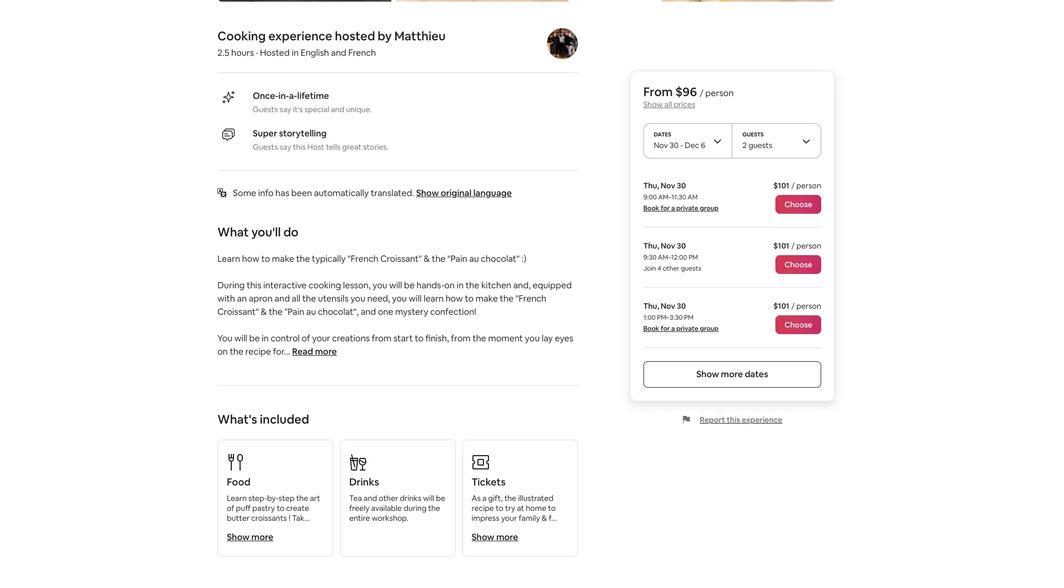 Task type: locate. For each thing, give the bounding box(es) containing it.
experience inside cooking experience hosted by matthieu 2.5 hours · hosted in english and french
[[269, 28, 333, 44]]

of
[[302, 332, 310, 344], [227, 503, 234, 513]]

from
[[644, 84, 673, 99]]

recipe inside you will be in control of your creations from start to finish, from the moment you lay eyes on the recipe for…
[[246, 346, 271, 357]]

person for thu, nov 30 1:00 pm–3:30 pm book for a private group
[[797, 301, 822, 311]]

2 vertical spatial choose link
[[776, 315, 822, 334]]

the left at
[[505, 493, 517, 503]]

"french down and,
[[516, 293, 547, 304]]

recipe inside tickets as a gift, the illustrated recipe to try at home to impress your family & f...
[[472, 503, 494, 513]]

recipe left for…
[[246, 346, 271, 357]]

for
[[661, 204, 670, 213], [661, 324, 670, 333]]

nov up am–11:30
[[661, 181, 676, 191]]

show
[[644, 99, 663, 109], [416, 187, 439, 199], [697, 368, 720, 380], [227, 531, 250, 543], [472, 531, 495, 543]]

and right tea at bottom
[[364, 493, 377, 503]]

1 vertical spatial guests
[[743, 131, 764, 138]]

"pain left chocolat" on the left
[[448, 253, 468, 265]]

1 for from the top
[[661, 204, 670, 213]]

3 choose link from the top
[[776, 315, 822, 334]]

1 show more link from the left
[[227, 531, 274, 543]]

storytelling
[[279, 128, 327, 139]]

1 vertical spatial be
[[249, 332, 260, 344]]

0 vertical spatial au
[[470, 253, 479, 265]]

0 horizontal spatial all
[[292, 293, 301, 304]]

2 $101 / person from the top
[[774, 241, 822, 251]]

in inside cooking experience hosted by matthieu 2.5 hours · hosted in english and french
[[292, 47, 299, 59]]

0 horizontal spatial show more link
[[227, 531, 274, 543]]

30 left - on the right top of the page
[[670, 140, 679, 150]]

2 vertical spatial thu,
[[644, 301, 660, 311]]

drinks tea and other drinks will be freely available during the entire workshop.
[[350, 476, 446, 523]]

thu, inside 'thu, nov 30 9:00 am–11:30 am book for a private group'
[[644, 181, 660, 191]]

2 group from the top
[[700, 324, 719, 333]]

make down 'kitchen'
[[476, 293, 498, 304]]

how
[[242, 253, 260, 265], [446, 293, 463, 304]]

2 thu, from the top
[[644, 241, 660, 251]]

other up "workshop."
[[379, 493, 398, 503]]

nov down the dates at the right of the page
[[654, 140, 668, 150]]

3 choose from the top
[[785, 320, 813, 330]]

learn down food
[[227, 493, 247, 503]]

to inside food learn step-by-step the art of puff pastry to create butter croissants ! tak...
[[277, 503, 285, 513]]

30 inside the thu, nov 30 1:00 pm–3:30 pm book for a private group
[[677, 301, 686, 311]]

1 thu, from the top
[[644, 181, 660, 191]]

how up confection!
[[446, 293, 463, 304]]

au left chocolat" on the left
[[470, 253, 479, 265]]

you
[[373, 279, 388, 291], [351, 293, 366, 304], [392, 293, 407, 304], [525, 332, 540, 344]]

nov inside the thu, nov 30 1:00 pm–3:30 pm book for a private group
[[661, 301, 676, 311]]

to up confection!
[[465, 293, 474, 304]]

0 horizontal spatial your
[[312, 332, 330, 344]]

guests down am–12:00
[[681, 264, 702, 273]]

show more link down butter
[[227, 531, 274, 543]]

0 vertical spatial pm
[[689, 253, 698, 262]]

1 vertical spatial book for a private group link
[[644, 324, 719, 333]]

2 vertical spatial this
[[727, 415, 741, 425]]

will inside you will be in control of your creations from start to finish, from the moment you lay eyes on the recipe for…
[[235, 332, 247, 344]]

1 horizontal spatial show more
[[472, 531, 519, 543]]

1 vertical spatial "french
[[516, 293, 547, 304]]

0 horizontal spatial this
[[247, 279, 262, 291]]

1 horizontal spatial other
[[663, 264, 680, 273]]

guests inside super storytelling guests say this host tells great stories.
[[253, 142, 278, 152]]

be right during
[[436, 493, 446, 503]]

a down pm–3:30
[[672, 324, 676, 333]]

nov inside thu, nov 30 9:30 am–12:00 pm join 4 other guests
[[661, 241, 676, 251]]

the inside drinks tea and other drinks will be freely available during the entire workshop.
[[429, 503, 441, 513]]

great
[[342, 142, 362, 152]]

"french
[[348, 253, 379, 265], [516, 293, 547, 304]]

book inside the thu, nov 30 1:00 pm–3:30 pm book for a private group
[[644, 324, 660, 333]]

thu, for thu, nov 30 9:30 am–12:00 pm join 4 other guests
[[644, 241, 660, 251]]

1 horizontal spatial be
[[404, 279, 415, 291]]

1 $101 from the top
[[774, 181, 790, 191]]

for inside the thu, nov 30 1:00 pm–3:30 pm book for a private group
[[661, 324, 670, 333]]

more down impress
[[497, 531, 519, 543]]

nov for -
[[654, 140, 668, 150]]

to left !
[[277, 503, 285, 513]]

1 horizontal spatial show more link
[[472, 531, 519, 543]]

"french inside 'during this interactive cooking lesson, you will be hands-on in the kitchen and, equipped with an apron and all the utensils you need, you will learn how to make the "french croissant" & the "pain au chocolat", and one mystery confection!'
[[516, 293, 547, 304]]

1 vertical spatial au
[[306, 306, 316, 318]]

0 vertical spatial this
[[293, 142, 306, 152]]

thu, up the 1:00
[[644, 301, 660, 311]]

info
[[258, 187, 274, 199]]

thu, inside the thu, nov 30 1:00 pm–3:30 pm book for a private group
[[644, 301, 660, 311]]

0 horizontal spatial be
[[249, 332, 260, 344]]

on inside you will be in control of your creations from start to finish, from the moment you lay eyes on the recipe for…
[[218, 346, 228, 357]]

more for show more dates link
[[722, 368, 744, 380]]

more right "read"
[[315, 346, 337, 357]]

2 vertical spatial be
[[436, 493, 446, 503]]

1 horizontal spatial this
[[293, 142, 306, 152]]

0 vertical spatial choose link
[[776, 195, 822, 214]]

0 vertical spatial guests
[[749, 140, 773, 150]]

what
[[218, 224, 249, 240]]

book down the 1:00
[[644, 324, 660, 333]]

translated.
[[371, 187, 414, 199]]

& inside 'during this interactive cooking lesson, you will be hands-on in the kitchen and, equipped with an apron and all the utensils you need, you will learn how to make the "french croissant" & the "pain au chocolat", and one mystery confection!'
[[261, 306, 267, 318]]

"pain
[[448, 253, 468, 265], [285, 306, 305, 318]]

tickets
[[472, 476, 506, 488]]

automatically
[[314, 187, 369, 199]]

your inside you will be in control of your creations from start to finish, from the moment you lay eyes on the recipe for…
[[312, 332, 330, 344]]

1 vertical spatial $101
[[774, 241, 790, 251]]

1 vertical spatial other
[[379, 493, 398, 503]]

3 thu, from the top
[[644, 301, 660, 311]]

a inside the thu, nov 30 1:00 pm–3:30 pm book for a private group
[[672, 324, 676, 333]]

croissant" down an
[[218, 306, 259, 318]]

thu, up 9:00
[[644, 181, 660, 191]]

30 for am–11:30
[[677, 181, 686, 191]]

1 show more from the left
[[227, 531, 274, 543]]

more left dates
[[722, 368, 744, 380]]

0 vertical spatial experience
[[269, 28, 333, 44]]

0 horizontal spatial other
[[379, 493, 398, 503]]

/ for thu, nov 30 9:30 am–12:00 pm join 4 other guests
[[792, 241, 795, 251]]

thu, inside thu, nov 30 9:30 am–12:00 pm join 4 other guests
[[644, 241, 660, 251]]

$101 for thu, nov 30 9:00 am–11:30 am book for a private group
[[774, 181, 790, 191]]

1 book for a private group link from the top
[[644, 204, 719, 213]]

$101 / person for thu, nov 30 1:00 pm–3:30 pm book for a private group
[[774, 301, 822, 311]]

guests inside thu, nov 30 9:30 am–12:00 pm join 4 other guests
[[681, 264, 702, 273]]

at
[[517, 503, 525, 513]]

moment
[[489, 332, 523, 344]]

0 vertical spatial thu,
[[644, 181, 660, 191]]

thu, up 9:30
[[644, 241, 660, 251]]

hosted
[[335, 28, 375, 44]]

the
[[296, 253, 310, 265], [432, 253, 446, 265], [466, 279, 480, 291], [303, 293, 316, 304], [500, 293, 514, 304], [269, 306, 283, 318], [473, 332, 487, 344], [230, 346, 244, 357], [296, 493, 308, 503], [505, 493, 517, 503], [429, 503, 441, 513]]

how inside 'during this interactive cooking lesson, you will be hands-on in the kitchen and, equipped with an apron and all the utensils you need, you will learn how to make the "french croissant" & the "pain au chocolat", and one mystery confection!'
[[446, 293, 463, 304]]

1 choose link from the top
[[776, 195, 822, 214]]

all left prices
[[665, 99, 673, 109]]

the left 'kitchen'
[[466, 279, 480, 291]]

person for thu, nov 30 9:00 am–11:30 am book for a private group
[[797, 181, 822, 191]]

croissant"
[[381, 253, 422, 265], [218, 306, 259, 318]]

0 vertical spatial be
[[404, 279, 415, 291]]

will right drinks
[[423, 493, 435, 503]]

0 vertical spatial private
[[677, 204, 699, 213]]

report this experience
[[700, 415, 783, 425]]

1 vertical spatial all
[[292, 293, 301, 304]]

private inside 'thu, nov 30 9:00 am–11:30 am book for a private group'
[[677, 204, 699, 213]]

2 vertical spatial in
[[262, 332, 269, 344]]

au left 'chocolat",'
[[306, 306, 316, 318]]

will right you
[[235, 332, 247, 344]]

1 choose from the top
[[785, 199, 813, 209]]

30 inside 'thu, nov 30 9:00 am–11:30 am book for a private group'
[[677, 181, 686, 191]]

more inside button
[[315, 346, 337, 357]]

guests down super
[[253, 142, 278, 152]]

a inside 'thu, nov 30 9:00 am–11:30 am book for a private group'
[[672, 204, 676, 213]]

lifetime
[[297, 90, 329, 102]]

30 up am–11:30
[[677, 181, 686, 191]]

1 vertical spatial of
[[227, 503, 234, 513]]

2 vertical spatial &
[[542, 513, 547, 523]]

group for thu, nov 30 9:00 am–11:30 am book for a private group
[[700, 204, 719, 213]]

show up report
[[697, 368, 720, 380]]

say left it's on the top of the page
[[280, 104, 291, 114]]

0 vertical spatial a
[[672, 204, 676, 213]]

show more dates
[[697, 368, 769, 380]]

of left puff
[[227, 503, 234, 513]]

1 vertical spatial your
[[502, 513, 517, 523]]

in up confection!
[[457, 279, 464, 291]]

1 vertical spatial how
[[446, 293, 463, 304]]

hours
[[231, 47, 254, 59]]

experience photo 1 image
[[396, 0, 569, 2], [396, 0, 569, 2]]

"pain inside 'during this interactive cooking lesson, you will be hands-on in the kitchen and, equipped with an apron and all the utensils you need, you will learn how to make the "french croissant" & the "pain au chocolat", and one mystery confection!'
[[285, 306, 305, 318]]

during
[[218, 279, 245, 291]]

recipe down tickets
[[472, 503, 494, 513]]

entire
[[350, 513, 370, 523]]

2.5
[[218, 47, 230, 59]]

2 vertical spatial $101 / person
[[774, 301, 822, 311]]

2 horizontal spatial be
[[436, 493, 446, 503]]

0 horizontal spatial recipe
[[246, 346, 271, 357]]

be right you
[[249, 332, 260, 344]]

pm
[[689, 253, 698, 262], [685, 313, 694, 322]]

nov inside 'dates nov 30 - dec 6'
[[654, 140, 668, 150]]

the right during
[[429, 503, 441, 513]]

1 horizontal spatial experience
[[742, 415, 783, 425]]

this inside 'during this interactive cooking lesson, you will be hands-on in the kitchen and, equipped with an apron and all the utensils you need, you will learn how to make the "french croissant" & the "pain au chocolat", and one mystery confection!'
[[247, 279, 262, 291]]

book for a private group link
[[644, 204, 719, 213], [644, 324, 719, 333]]

for for thu, nov 30 1:00 pm–3:30 pm book for a private group
[[661, 324, 670, 333]]

choose for thu, nov 30 9:30 am–12:00 pm join 4 other guests
[[785, 260, 813, 270]]

0 vertical spatial of
[[302, 332, 310, 344]]

host
[[308, 142, 325, 152]]

30 inside thu, nov 30 9:30 am–12:00 pm join 4 other guests
[[677, 241, 686, 251]]

be left hands-
[[404, 279, 415, 291]]

1 $101 / person from the top
[[774, 181, 822, 191]]

choose link for thu, nov 30 9:00 am–11:30 am book for a private group
[[776, 195, 822, 214]]

1 book from the top
[[644, 204, 660, 213]]

private for thu, nov 30 9:00 am–11:30 am book for a private group
[[677, 204, 699, 213]]

/ for thu, nov 30 9:00 am–11:30 am book for a private group
[[792, 181, 795, 191]]

2 book for a private group link from the top
[[644, 324, 719, 333]]

1 private from the top
[[677, 204, 699, 213]]

show more
[[227, 531, 274, 543], [472, 531, 519, 543]]

for inside 'thu, nov 30 9:00 am–11:30 am book for a private group'
[[661, 204, 670, 213]]

more for tickets show more link
[[497, 531, 519, 543]]

guests right 2
[[749, 140, 773, 150]]

group inside the thu, nov 30 1:00 pm–3:30 pm book for a private group
[[700, 324, 719, 333]]

other down am–12:00
[[663, 264, 680, 273]]

au
[[470, 253, 479, 265], [306, 306, 316, 318]]

0 horizontal spatial in
[[262, 332, 269, 344]]

private down am
[[677, 204, 699, 213]]

0 horizontal spatial of
[[227, 503, 234, 513]]

1 vertical spatial "pain
[[285, 306, 305, 318]]

learn
[[218, 253, 240, 265], [227, 493, 247, 503]]

0 horizontal spatial "french
[[348, 253, 379, 265]]

your inside tickets as a gift, the illustrated recipe to try at home to impress your family & f...
[[502, 513, 517, 523]]

pm for thu, nov 30 9:30 am–12:00 pm join 4 other guests
[[689, 253, 698, 262]]

step
[[279, 493, 295, 503]]

3 $101 / person from the top
[[774, 301, 822, 311]]

hosted
[[260, 47, 290, 59]]

from
[[372, 332, 392, 344], [451, 332, 471, 344]]

2 for from the top
[[661, 324, 670, 333]]

guests down once-
[[253, 104, 278, 114]]

choose
[[785, 199, 813, 209], [785, 260, 813, 270], [785, 320, 813, 330]]

1 vertical spatial in
[[457, 279, 464, 291]]

you
[[218, 332, 233, 344]]

& down apron
[[261, 306, 267, 318]]

1 horizontal spatial make
[[476, 293, 498, 304]]

of up "read"
[[302, 332, 310, 344]]

the left moment
[[473, 332, 487, 344]]

guests up 2
[[743, 131, 764, 138]]

am–12:00
[[658, 253, 688, 262]]

0 horizontal spatial from
[[372, 332, 392, 344]]

$101
[[774, 181, 790, 191], [774, 241, 790, 251], [774, 301, 790, 311]]

30 up am–12:00
[[677, 241, 686, 251]]

1 horizontal spatial your
[[502, 513, 517, 523]]

1 vertical spatial a
[[672, 324, 676, 333]]

experience photo 4 image
[[662, 0, 836, 2], [662, 0, 836, 2]]

and right special
[[331, 104, 345, 114]]

30 inside 'dates nov 30 - dec 6'
[[670, 140, 679, 150]]

0 horizontal spatial on
[[218, 346, 228, 357]]

0 vertical spatial make
[[272, 253, 295, 265]]

0 horizontal spatial croissant"
[[218, 306, 259, 318]]

group inside 'thu, nov 30 9:00 am–11:30 am book for a private group'
[[700, 204, 719, 213]]

pm right am–12:00
[[689, 253, 698, 262]]

0 vertical spatial "pain
[[448, 253, 468, 265]]

be
[[404, 279, 415, 291], [249, 332, 260, 344], [436, 493, 446, 503]]

nov up pm–3:30
[[661, 301, 676, 311]]

say inside once-in-a-lifetime guests say it's special and unique.
[[280, 104, 291, 114]]

group for thu, nov 30 1:00 pm–3:30 pm book for a private group
[[700, 324, 719, 333]]

do
[[284, 224, 299, 240]]

1 vertical spatial guests
[[681, 264, 702, 273]]

2 horizontal spatial &
[[542, 513, 547, 523]]

0 horizontal spatial how
[[242, 253, 260, 265]]

choose link for thu, nov 30 1:00 pm–3:30 pm book for a private group
[[776, 315, 822, 334]]

super
[[253, 128, 277, 139]]

choose link for thu, nov 30 9:30 am–12:00 pm join 4 other guests
[[776, 255, 822, 274]]

0 vertical spatial guests
[[253, 104, 278, 114]]

1 vertical spatial $101 / person
[[774, 241, 822, 251]]

experience
[[269, 28, 333, 44], [742, 415, 783, 425]]

to left try
[[496, 503, 504, 513]]

2 show more from the left
[[472, 531, 519, 543]]

0 horizontal spatial guests
[[681, 264, 702, 273]]

$101 for thu, nov 30 9:30 am–12:00 pm join 4 other guests
[[774, 241, 790, 251]]

pm inside the thu, nov 30 1:00 pm–3:30 pm book for a private group
[[685, 313, 694, 322]]

a right as
[[483, 493, 487, 503]]

cooking experience hosted by matthieu 2.5 hours · hosted in english and french
[[218, 28, 446, 59]]

1 from from the left
[[372, 332, 392, 344]]

pm right pm–3:30
[[685, 313, 694, 322]]

0 horizontal spatial "pain
[[285, 306, 305, 318]]

1 group from the top
[[700, 204, 719, 213]]

book inside 'thu, nov 30 9:00 am–11:30 am book for a private group'
[[644, 204, 660, 213]]

your
[[312, 332, 330, 344], [502, 513, 517, 523]]

this up apron
[[247, 279, 262, 291]]

3 $101 from the top
[[774, 301, 790, 311]]

private inside the thu, nov 30 1:00 pm–3:30 pm book for a private group
[[677, 324, 699, 333]]

0 vertical spatial choose
[[785, 199, 813, 209]]

&
[[424, 253, 430, 265], [261, 306, 267, 318], [542, 513, 547, 523]]

2 vertical spatial $101
[[774, 301, 790, 311]]

say down storytelling
[[280, 142, 291, 152]]

2 vertical spatial a
[[483, 493, 487, 503]]

you left lay
[[525, 332, 540, 344]]

nov for 1:00
[[661, 301, 676, 311]]

0 horizontal spatial au
[[306, 306, 316, 318]]

show more for food
[[227, 531, 274, 543]]

tickets as a gift, the illustrated recipe to try at home to impress your family & f...
[[472, 476, 557, 523]]

croissant" up hands-
[[381, 253, 422, 265]]

your up read more
[[312, 332, 330, 344]]

30 up pm–3:30
[[677, 301, 686, 311]]

your left at
[[502, 513, 517, 523]]

food learn step-by-step the art of puff pastry to create butter croissants ! tak...
[[227, 476, 321, 523]]

this down storytelling
[[293, 142, 306, 152]]

am–11:30
[[659, 193, 687, 202]]

experience down dates
[[742, 415, 783, 425]]

1 vertical spatial &
[[261, 306, 267, 318]]

nov inside 'thu, nov 30 9:00 am–11:30 am book for a private group'
[[661, 181, 676, 191]]

private down pm–3:30
[[677, 324, 699, 333]]

0 horizontal spatial &
[[261, 306, 267, 318]]

you up need,
[[373, 279, 388, 291]]

1 say from the top
[[280, 104, 291, 114]]

0 vertical spatial other
[[663, 264, 680, 273]]

0 vertical spatial all
[[665, 99, 673, 109]]

in left control
[[262, 332, 269, 344]]

make up the 'interactive' at the left
[[272, 253, 295, 265]]

person inside from $96 / person show all prices
[[706, 87, 734, 99]]

1 horizontal spatial on
[[445, 279, 455, 291]]

book for a private group link for thu, nov 30 9:00 am–11:30 am book for a private group
[[644, 204, 719, 213]]

choose for thu, nov 30 1:00 pm–3:30 pm book for a private group
[[785, 320, 813, 330]]

make
[[272, 253, 295, 265], [476, 293, 498, 304]]

book for a private group link for thu, nov 30 1:00 pm–3:30 pm book for a private group
[[644, 324, 719, 333]]

creations
[[332, 332, 370, 344]]

from right finish,
[[451, 332, 471, 344]]

pm inside thu, nov 30 9:30 am–12:00 pm join 4 other guests
[[689, 253, 698, 262]]

the left art
[[296, 493, 308, 503]]

for down pm–3:30
[[661, 324, 670, 333]]

and down the 'interactive' at the left
[[275, 293, 290, 304]]

1 vertical spatial recipe
[[472, 503, 494, 513]]

1 vertical spatial choose link
[[776, 255, 822, 274]]

"pain up control
[[285, 306, 305, 318]]

all down the 'interactive' at the left
[[292, 293, 301, 304]]

on down you
[[218, 346, 228, 357]]

an
[[237, 293, 247, 304]]

2 say from the top
[[280, 142, 291, 152]]

2 horizontal spatial in
[[457, 279, 464, 291]]

book for a private group link down am–11:30
[[644, 204, 719, 213]]

choose link
[[776, 195, 822, 214], [776, 255, 822, 274], [776, 315, 822, 334]]

0 vertical spatial say
[[280, 104, 291, 114]]

2 private from the top
[[677, 324, 699, 333]]

1 vertical spatial thu,
[[644, 241, 660, 251]]

show down impress
[[472, 531, 495, 543]]

you'll
[[252, 224, 281, 240]]

0 vertical spatial for
[[661, 204, 670, 213]]

2 choose link from the top
[[776, 255, 822, 274]]

on up confection!
[[445, 279, 455, 291]]

1 horizontal spatial "french
[[516, 293, 547, 304]]

2 book from the top
[[644, 324, 660, 333]]

1 horizontal spatial &
[[424, 253, 430, 265]]

book for a private group link down pm–3:30
[[644, 324, 719, 333]]

finish,
[[426, 332, 449, 344]]

to right 'home'
[[548, 503, 556, 513]]

1 vertical spatial pm
[[685, 313, 694, 322]]

experience photo 3 image
[[573, 0, 658, 2], [573, 0, 658, 2]]

1 vertical spatial choose
[[785, 260, 813, 270]]

and down need,
[[361, 306, 376, 318]]

show more down butter
[[227, 531, 274, 543]]

2 horizontal spatial this
[[727, 415, 741, 425]]

0 horizontal spatial show more
[[227, 531, 274, 543]]

2 choose from the top
[[785, 260, 813, 270]]

1 vertical spatial book
[[644, 324, 660, 333]]

show more down impress
[[472, 531, 519, 543]]

experience up english
[[269, 28, 333, 44]]

this right report
[[727, 415, 741, 425]]

0 vertical spatial recipe
[[246, 346, 271, 357]]

tells
[[326, 142, 341, 152]]

2 vertical spatial guests
[[253, 142, 278, 152]]

2 show more link from the left
[[472, 531, 519, 543]]

learn more about the host, matthieu. image
[[548, 28, 579, 59], [548, 28, 579, 59]]

1 horizontal spatial from
[[451, 332, 471, 344]]

& left f...
[[542, 513, 547, 523]]

2 $101 from the top
[[774, 241, 790, 251]]

/ inside from $96 / person show all prices
[[700, 87, 704, 99]]

thu, for thu, nov 30 9:00 am–11:30 am book for a private group
[[644, 181, 660, 191]]

book down 9:00
[[644, 204, 660, 213]]

will
[[390, 279, 402, 291], [409, 293, 422, 304], [235, 332, 247, 344], [423, 493, 435, 503]]

nov
[[654, 140, 668, 150], [661, 181, 676, 191], [661, 241, 676, 251], [661, 301, 676, 311]]

"french up lesson,
[[348, 253, 379, 265]]

0 vertical spatial croissant"
[[381, 253, 422, 265]]

1 horizontal spatial of
[[302, 332, 310, 344]]

cooking
[[309, 279, 341, 291]]

show down butter
[[227, 531, 250, 543]]

this inside super storytelling guests say this host tells great stories.
[[293, 142, 306, 152]]

1 vertical spatial private
[[677, 324, 699, 333]]

1 vertical spatial croissant"
[[218, 306, 259, 318]]

1 vertical spatial for
[[661, 324, 670, 333]]

this for report
[[727, 415, 741, 425]]

this for during
[[247, 279, 262, 291]]

the inside tickets as a gift, the illustrated recipe to try at home to impress your family & f...
[[505, 493, 517, 503]]

and down hosted
[[331, 47, 347, 59]]

1 horizontal spatial recipe
[[472, 503, 494, 513]]

f...
[[549, 513, 557, 523]]

0 vertical spatial $101
[[774, 181, 790, 191]]

will up mystery
[[409, 293, 422, 304]]

show left prices
[[644, 99, 663, 109]]

drinks
[[400, 493, 422, 503]]

1 horizontal spatial in
[[292, 47, 299, 59]]



Task type: describe. For each thing, give the bounding box(es) containing it.
will inside drinks tea and other drinks will be freely available during the entire workshop.
[[423, 493, 435, 503]]

be inside drinks tea and other drinks will be freely available during the entire workshop.
[[436, 493, 446, 503]]

of inside you will be in control of your creations from start to finish, from the moment you lay eyes on the recipe for…
[[302, 332, 310, 344]]

step-
[[249, 493, 267, 503]]

some
[[233, 187, 256, 199]]

0 vertical spatial learn
[[218, 253, 240, 265]]

4
[[658, 264, 662, 273]]

and,
[[514, 279, 531, 291]]

the down 'kitchen'
[[500, 293, 514, 304]]

30 for pm–3:30
[[677, 301, 686, 311]]

mystery
[[396, 306, 429, 318]]

1 vertical spatial experience
[[742, 415, 783, 425]]

thu, nov 30 1:00 pm–3:30 pm book for a private group
[[644, 301, 719, 333]]

lay
[[542, 332, 553, 344]]

gift,
[[489, 493, 503, 503]]

pm–3:30
[[658, 313, 683, 322]]

has
[[276, 187, 290, 199]]

dec
[[685, 140, 700, 150]]

cooking
[[218, 28, 266, 44]]

learn how to make the typically "french croissant" & the "pain au chocolat"  :)
[[218, 253, 527, 265]]

super storytelling guests say this host tells great stories.
[[253, 128, 389, 152]]

a for thu, nov 30 1:00 pm–3:30 pm book for a private group
[[672, 324, 676, 333]]

0 vertical spatial &
[[424, 253, 430, 265]]

6
[[702, 140, 706, 150]]

start
[[394, 332, 413, 344]]

choose for thu, nov 30 9:00 am–11:30 am book for a private group
[[785, 199, 813, 209]]

$101 for thu, nov 30 1:00 pm–3:30 pm book for a private group
[[774, 301, 790, 311]]

the up hands-
[[432, 253, 446, 265]]

eyes
[[555, 332, 574, 344]]

show inside from $96 / person show all prices
[[644, 99, 663, 109]]

a inside tickets as a gift, the illustrated recipe to try at home to impress your family & f...
[[483, 493, 487, 503]]

au inside 'during this interactive cooking lesson, you will be hands-on in the kitchen and, equipped with an apron and all the utensils you need, you will learn how to make the "french croissant" & the "pain au chocolat", and one mystery confection!'
[[306, 306, 316, 318]]

read
[[292, 346, 313, 357]]

need,
[[368, 293, 390, 304]]

stories.
[[363, 142, 389, 152]]

join
[[644, 264, 657, 273]]

show more link for food
[[227, 531, 274, 543]]

thu, nov 30 9:30 am–12:00 pm join 4 other guests
[[644, 241, 702, 273]]

be inside you will be in control of your creations from start to finish, from the moment you lay eyes on the recipe for…
[[249, 332, 260, 344]]

0 vertical spatial how
[[242, 253, 260, 265]]

show more for tickets
[[472, 531, 519, 543]]

prices
[[674, 99, 696, 109]]

during
[[404, 503, 427, 513]]

report
[[700, 415, 726, 425]]

guests 2 guests
[[743, 131, 773, 150]]

of inside food learn step-by-step the art of puff pastry to create butter croissants ! tak...
[[227, 503, 234, 513]]

book for thu, nov 30 9:00 am–11:30 am book for a private group
[[644, 204, 660, 213]]

book for thu, nov 30 1:00 pm–3:30 pm book for a private group
[[644, 324, 660, 333]]

language
[[474, 187, 512, 199]]

unique.
[[346, 104, 372, 114]]

english
[[301, 47, 329, 59]]

pm for thu, nov 30 1:00 pm–3:30 pm book for a private group
[[685, 313, 694, 322]]

the down you
[[230, 346, 244, 357]]

1 horizontal spatial croissant"
[[381, 253, 422, 265]]

you down lesson,
[[351, 293, 366, 304]]

30 for dec
[[670, 140, 679, 150]]

on inside 'during this interactive cooking lesson, you will be hands-on in the kitchen and, equipped with an apron and all the utensils you need, you will learn how to make the "french croissant" & the "pain au chocolat", and one mystery confection!'
[[445, 279, 455, 291]]

been
[[292, 187, 312, 199]]

say inside super storytelling guests say this host tells great stories.
[[280, 142, 291, 152]]

read more button
[[292, 345, 337, 358]]

show for show more link associated with food
[[227, 531, 250, 543]]

hands-
[[417, 279, 445, 291]]

puff
[[236, 503, 251, 513]]

croissant" inside 'during this interactive cooking lesson, you will be hands-on in the kitchen and, equipped with an apron and all the utensils you need, you will learn how to make the "french croissant" & the "pain au chocolat", and one mystery confection!'
[[218, 306, 259, 318]]

workshop.
[[372, 513, 409, 523]]

for for thu, nov 30 9:00 am–11:30 am book for a private group
[[661, 204, 670, 213]]

$101 / person for thu, nov 30 9:30 am–12:00 pm join 4 other guests
[[774, 241, 822, 251]]

nov for 9:00
[[661, 181, 676, 191]]

croissants
[[251, 513, 287, 523]]

private for thu, nov 30 1:00 pm–3:30 pm book for a private group
[[677, 324, 699, 333]]

pastry
[[253, 503, 275, 513]]

person for thu, nov 30 9:30 am–12:00 pm join 4 other guests
[[797, 241, 822, 251]]

once-in-a-lifetime guests say it's special and unique.
[[253, 90, 372, 114]]

kitchen
[[482, 279, 512, 291]]

you will be in control of your creations from start to finish, from the moment you lay eyes on the recipe for…
[[218, 332, 574, 357]]

utensils
[[318, 293, 349, 304]]

the down cooking
[[303, 293, 316, 304]]

1 horizontal spatial au
[[470, 253, 479, 265]]

1 horizontal spatial "pain
[[448, 253, 468, 265]]

$101 / person for thu, nov 30 9:00 am–11:30 am book for a private group
[[774, 181, 822, 191]]

show original language button
[[416, 187, 512, 199]]

other inside thu, nov 30 9:30 am–12:00 pm join 4 other guests
[[663, 264, 680, 273]]

once-
[[253, 90, 279, 102]]

lesson,
[[343, 279, 371, 291]]

0 horizontal spatial make
[[272, 253, 295, 265]]

guests inside guests 2 guests
[[743, 131, 764, 138]]

included
[[260, 411, 309, 427]]

show for show more dates link
[[697, 368, 720, 380]]

for…
[[273, 346, 290, 357]]

show more dates link
[[644, 361, 822, 388]]

am
[[688, 193, 698, 202]]

·
[[256, 47, 258, 59]]

to down you'll
[[261, 253, 270, 265]]

freely
[[350, 503, 370, 513]]

thu, for thu, nov 30 1:00 pm–3:30 pm book for a private group
[[644, 301, 660, 311]]

make inside 'during this interactive cooking lesson, you will be hands-on in the kitchen and, equipped with an apron and all the utensils you need, you will learn how to make the "french croissant" & the "pain au chocolat", and one mystery confection!'
[[476, 293, 498, 304]]

typically
[[312, 253, 346, 265]]

the inside food learn step-by-step the art of puff pastry to create butter croissants ! tak...
[[296, 493, 308, 503]]

the down apron
[[269, 306, 283, 318]]

from $96 / person show all prices
[[644, 84, 734, 109]]

available
[[372, 503, 402, 513]]

other inside drinks tea and other drinks will be freely available during the entire workshop.
[[379, 493, 398, 503]]

during this interactive cooking lesson, you will be hands-on in the kitchen and, equipped with an apron and all the utensils you need, you will learn how to make the "french croissant" & the "pain au chocolat", and one mystery confection!
[[218, 279, 572, 318]]

learn inside food learn step-by-step the art of puff pastry to create butter croissants ! tak...
[[227, 493, 247, 503]]

some info has been automatically translated. show original language
[[233, 187, 512, 199]]

to inside 'during this interactive cooking lesson, you will be hands-on in the kitchen and, equipped with an apron and all the utensils you need, you will learn how to make the "french croissant" & the "pain au chocolat", and one mystery confection!'
[[465, 293, 474, 304]]

learn
[[424, 293, 444, 304]]

family
[[519, 513, 540, 523]]

& inside tickets as a gift, the illustrated recipe to try at home to impress your family & f...
[[542, 513, 547, 523]]

2 from from the left
[[451, 332, 471, 344]]

and inside cooking experience hosted by matthieu 2.5 hours · hosted in english and french
[[331, 47, 347, 59]]

more for show more link associated with food
[[252, 531, 274, 543]]

guests inside guests 2 guests
[[749, 140, 773, 150]]

and inside once-in-a-lifetime guests say it's special and unique.
[[331, 104, 345, 114]]

dates nov 30 - dec 6
[[654, 131, 706, 150]]

in inside you will be in control of your creations from start to finish, from the moment you lay eyes on the recipe for…
[[262, 332, 269, 344]]

you up mystery
[[392, 293, 407, 304]]

a for thu, nov 30 9:00 am–11:30 am book for a private group
[[672, 204, 676, 213]]

what's
[[218, 411, 257, 427]]

-
[[681, 140, 684, 150]]

be inside 'during this interactive cooking lesson, you will be hands-on in the kitchen and, equipped with an apron and all the utensils you need, you will learn how to make the "french croissant" & the "pain au chocolat", and one mystery confection!'
[[404, 279, 415, 291]]

guests inside once-in-a-lifetime guests say it's special and unique.
[[253, 104, 278, 114]]

:)
[[522, 253, 527, 265]]

show more link for tickets
[[472, 531, 519, 543]]

special
[[305, 104, 329, 114]]

all inside 'during this interactive cooking lesson, you will be hands-on in the kitchen and, equipped with an apron and all the utensils you need, you will learn how to make the "french croissant" & the "pain au chocolat", and one mystery confection!'
[[292, 293, 301, 304]]

and inside drinks tea and other drinks will be freely available during the entire workshop.
[[364, 493, 377, 503]]

french
[[349, 47, 376, 59]]

thu, nov 30 9:00 am–11:30 am book for a private group
[[644, 181, 719, 213]]

drinks
[[350, 476, 379, 488]]

the left typically
[[296, 253, 310, 265]]

chocolat"
[[481, 253, 520, 265]]

to inside you will be in control of your creations from start to finish, from the moment you lay eyes on the recipe for…
[[415, 332, 424, 344]]

one
[[378, 306, 394, 318]]

butter
[[227, 513, 250, 523]]

more for read more button
[[315, 346, 337, 357]]

show left original
[[416, 187, 439, 199]]

report this experience button
[[683, 415, 783, 425]]

show for tickets show more link
[[472, 531, 495, 543]]

tak...
[[292, 513, 310, 523]]

with
[[218, 293, 235, 304]]

2
[[743, 140, 747, 150]]

will up need,
[[390, 279, 402, 291]]

create
[[286, 503, 309, 513]]

in inside 'during this interactive cooking lesson, you will be hands-on in the kitchen and, equipped with an apron and all the utensils you need, you will learn how to make the "french croissant" & the "pain au chocolat", and one mystery confection!'
[[457, 279, 464, 291]]

food
[[227, 476, 251, 488]]

tea
[[350, 493, 362, 503]]

in-
[[279, 90, 289, 102]]

control
[[271, 332, 300, 344]]

nov for 9:30
[[661, 241, 676, 251]]

what's included
[[218, 411, 309, 427]]

interactive
[[263, 279, 307, 291]]

by-
[[267, 493, 279, 503]]

a-
[[289, 90, 297, 102]]

/ for thu, nov 30 1:00 pm–3:30 pm book for a private group
[[792, 301, 795, 311]]

30 for am–12:00
[[677, 241, 686, 251]]

0 vertical spatial "french
[[348, 253, 379, 265]]

read more
[[292, 346, 337, 357]]

dates
[[654, 131, 672, 138]]

you inside you will be in control of your creations from start to finish, from the moment you lay eyes on the recipe for…
[[525, 332, 540, 344]]

home
[[526, 503, 547, 513]]

all inside from $96 / person show all prices
[[665, 99, 673, 109]]



Task type: vqa. For each thing, say whether or not it's contained in the screenshot.
bottommost 12
no



